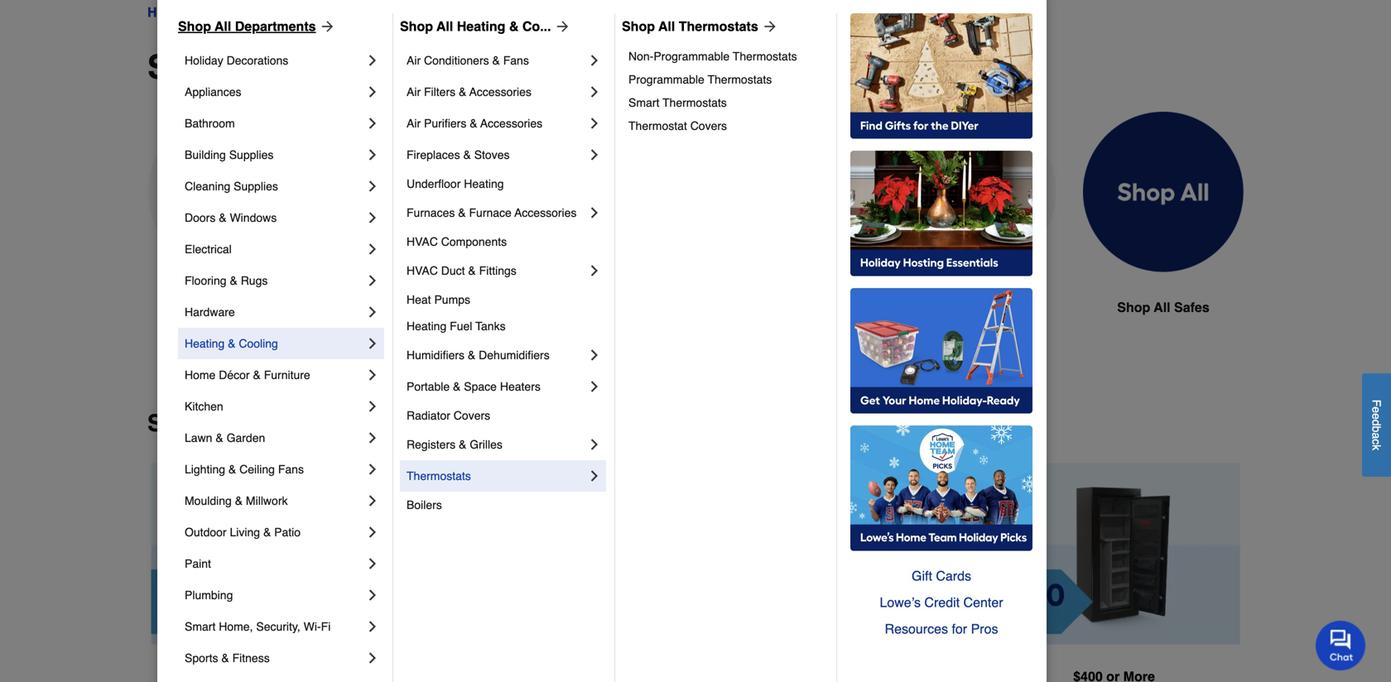 Task type: locate. For each thing, give the bounding box(es) containing it.
0 vertical spatial supplies
[[229, 148, 274, 161]]

shop up conditioners
[[400, 19, 433, 34]]

1 shop from the left
[[178, 19, 211, 34]]

registers
[[407, 438, 456, 451]]

arrow right image inside shop all heating & co... link
[[551, 18, 571, 35]]

covers down smart thermostats "link"
[[690, 119, 727, 132]]

0 vertical spatial fans
[[503, 54, 529, 67]]

thermostats link
[[407, 460, 586, 492]]

air for air conditioners & fans
[[407, 54, 421, 67]]

1 vertical spatial supplies
[[234, 180, 278, 193]]

moulding & millwork
[[185, 494, 288, 508]]

1 arrow right image from the left
[[316, 18, 336, 35]]

1 horizontal spatial fans
[[503, 54, 529, 67]]

chevron right image for moulding & millwork
[[364, 493, 381, 509]]

chevron right image for heating & cooling
[[364, 335, 381, 352]]

chevron right image for outdoor living & patio
[[364, 524, 381, 541]]

shop for shop all departments
[[178, 19, 211, 34]]

sports & fitness link
[[185, 643, 364, 674]]

0 vertical spatial air
[[407, 54, 421, 67]]

holiday decorations link
[[185, 45, 364, 76]]

thermostats down programmable thermostats
[[663, 96, 727, 109]]

chevron right image for paint
[[364, 556, 381, 572]]

accessories for furnaces & furnace accessories
[[515, 206, 577, 219]]

covers down "portable & space heaters"
[[454, 409, 490, 422]]

furnaces & furnace accessories link
[[407, 197, 586, 229]]

& left patio
[[263, 526, 271, 539]]

appliances
[[185, 85, 241, 99]]

hvac down furnaces
[[407, 235, 438, 248]]

heating up the furnace
[[464, 177, 504, 190]]

& left co...
[[509, 19, 519, 34]]

accessories up air purifiers & accessories link
[[469, 85, 532, 99]]

0 vertical spatial hardware
[[199, 5, 259, 20]]

1 vertical spatial hardware
[[185, 306, 235, 319]]

fans up air filters & accessories link
[[503, 54, 529, 67]]

grilles
[[470, 438, 503, 451]]

cooling
[[239, 337, 278, 350]]

1 vertical spatial smart
[[185, 620, 216, 633]]

credit
[[924, 595, 960, 610]]

registers & grilles
[[407, 438, 503, 451]]

2 hvac from the top
[[407, 264, 438, 277]]

supplies up cleaning supplies
[[229, 148, 274, 161]]

hardware inside hardware link
[[185, 306, 235, 319]]

portable
[[407, 380, 450, 393]]

home safes
[[564, 300, 640, 315]]

2 e from the top
[[1370, 413, 1383, 420]]

smart thermostats
[[629, 96, 727, 109]]

1 vertical spatial fans
[[278, 463, 304, 476]]

1 horizontal spatial smart
[[629, 96, 659, 109]]

0 vertical spatial hardware link
[[199, 2, 259, 22]]

$100 to $200. image
[[430, 463, 682, 645]]

& up air filters & accessories link
[[492, 54, 500, 67]]

supplies inside building supplies link
[[229, 148, 274, 161]]

accessories
[[469, 85, 532, 99], [480, 117, 543, 130], [515, 206, 577, 219]]

thermostats up programmable thermostats link
[[733, 50, 797, 63]]

0 vertical spatial home
[[147, 5, 184, 20]]

moulding & millwork link
[[185, 485, 364, 517]]

radiator covers
[[407, 409, 490, 422]]

air left conditioners
[[407, 54, 421, 67]]

chevron right image for cleaning supplies
[[364, 178, 381, 195]]

& right sports
[[221, 652, 229, 665]]

thermostats inside smart thermostats "link"
[[663, 96, 727, 109]]

fans for lighting & ceiling fans
[[278, 463, 304, 476]]

a black sentrysafe fireproof safe. image
[[147, 112, 308, 272]]

hvac
[[407, 235, 438, 248], [407, 264, 438, 277]]

programmable up smart thermostats
[[629, 73, 705, 86]]

all inside shop all thermostats link
[[658, 19, 675, 34]]

1 horizontal spatial shop
[[400, 19, 433, 34]]

programmable
[[654, 50, 730, 63], [629, 73, 705, 86]]

electrical link
[[185, 234, 364, 265]]

home décor & furniture
[[185, 368, 310, 382]]

shop up the holiday
[[178, 19, 211, 34]]

1 air from the top
[[407, 54, 421, 67]]

thermostat
[[629, 119, 687, 132]]

center
[[963, 595, 1003, 610]]

1 vertical spatial air
[[407, 85, 421, 99]]

1 vertical spatial hvac
[[407, 264, 438, 277]]

safes
[[274, 5, 307, 20], [147, 48, 236, 86], [241, 300, 276, 315], [412, 300, 448, 315], [605, 300, 640, 315], [972, 300, 1007, 315], [1174, 300, 1210, 315], [212, 410, 274, 437]]

find gifts for the diyer. image
[[850, 13, 1033, 139]]

hvac for hvac components
[[407, 235, 438, 248]]

f
[[1370, 400, 1383, 407]]

1 horizontal spatial home
[[185, 368, 216, 382]]

lighting
[[185, 463, 225, 476]]

& left cooling
[[228, 337, 236, 350]]

boilers link
[[407, 492, 603, 518]]

0 vertical spatial shop
[[1117, 300, 1150, 315]]

chevron right image for holiday decorations
[[364, 52, 381, 69]]

& right doors
[[219, 211, 227, 224]]

arrow right image inside shop all thermostats link
[[758, 18, 778, 35]]

heat
[[407, 293, 431, 306]]

accessories up fireplaces & stoves link
[[480, 117, 543, 130]]

building
[[185, 148, 226, 161]]

accessories down underfloor heating link
[[515, 206, 577, 219]]

holiday
[[185, 54, 223, 67]]

humidifiers & dehumidifiers link
[[407, 340, 586, 371]]

chevron right image for sports & fitness
[[364, 650, 381, 667]]

doors & windows link
[[185, 202, 364, 234]]

chevron right image for lighting & ceiling fans
[[364, 461, 381, 478]]

shop for shop all heating & co...
[[400, 19, 433, 34]]

hardware up "holiday decorations"
[[199, 5, 259, 20]]

$400 or more. image
[[988, 463, 1240, 645]]

arrow right image up air conditioners & fans link
[[551, 18, 571, 35]]

accessories inside air filters & accessories link
[[469, 85, 532, 99]]

accessories inside furnaces & furnace accessories link
[[515, 206, 577, 219]]

plumbing link
[[185, 580, 364, 611]]

0 horizontal spatial smart
[[185, 620, 216, 633]]

hardware link up cooling
[[185, 296, 364, 328]]

fireplaces & stoves
[[407, 148, 510, 161]]

1 vertical spatial shop
[[147, 410, 205, 437]]

programmable thermostats link
[[629, 68, 825, 91]]

3 air from the top
[[407, 117, 421, 130]]

& left the grilles
[[459, 438, 467, 451]]

0 horizontal spatial arrow right image
[[316, 18, 336, 35]]

radiator
[[407, 409, 450, 422]]

1 vertical spatial accessories
[[480, 117, 543, 130]]

get your home holiday-ready. image
[[850, 288, 1033, 414]]

hvac up heat
[[407, 264, 438, 277]]

& right purifiers
[[470, 117, 477, 130]]

all for heating
[[437, 19, 453, 34]]

hardware
[[199, 5, 259, 20], [185, 306, 235, 319]]

smart inside smart thermostats "link"
[[629, 96, 659, 109]]

2 vertical spatial home
[[185, 368, 216, 382]]

2 horizontal spatial arrow right image
[[758, 18, 778, 35]]

arrow right image up non-programmable thermostats link
[[758, 18, 778, 35]]

0 vertical spatial covers
[[690, 119, 727, 132]]

thermostats inside programmable thermostats link
[[708, 73, 772, 86]]

heating
[[457, 19, 505, 34], [464, 177, 504, 190], [407, 320, 447, 333], [185, 337, 225, 350]]

all inside shop all safes link
[[1154, 300, 1171, 315]]

0 horizontal spatial shop
[[147, 410, 205, 437]]

cleaning
[[185, 180, 230, 193]]

1 vertical spatial hardware link
[[185, 296, 364, 328]]

2 air from the top
[[407, 85, 421, 99]]

heating inside underfloor heating link
[[464, 177, 504, 190]]

chevron right image for appliances
[[364, 84, 381, 100]]

0 vertical spatial accessories
[[469, 85, 532, 99]]

sports & fitness
[[185, 652, 270, 665]]

chevron right image for smart home, security, wi-fi
[[364, 619, 381, 635]]

&
[[509, 19, 519, 34], [492, 54, 500, 67], [459, 85, 466, 99], [470, 117, 477, 130], [463, 148, 471, 161], [458, 206, 466, 219], [219, 211, 227, 224], [468, 264, 476, 277], [230, 274, 238, 287], [228, 337, 236, 350], [468, 349, 476, 362], [253, 368, 261, 382], [453, 380, 461, 393], [216, 431, 223, 445], [459, 438, 467, 451], [228, 463, 236, 476], [235, 494, 243, 508], [263, 526, 271, 539], [221, 652, 229, 665]]

supplies up 'windows' at the top left of the page
[[234, 180, 278, 193]]

sports
[[185, 652, 218, 665]]

1 horizontal spatial covers
[[690, 119, 727, 132]]

chat invite button image
[[1316, 620, 1366, 671]]

3 shop from the left
[[622, 19, 655, 34]]

chevron right image for portable & space heaters
[[586, 378, 603, 395]]

& left ceiling
[[228, 463, 236, 476]]

1 vertical spatial covers
[[454, 409, 490, 422]]

appliances link
[[185, 76, 364, 108]]

smart
[[629, 96, 659, 109], [185, 620, 216, 633]]

1 horizontal spatial arrow right image
[[551, 18, 571, 35]]

rugs
[[241, 274, 268, 287]]

heating inside heating fuel tanks link
[[407, 320, 447, 333]]

covers
[[690, 119, 727, 132], [454, 409, 490, 422]]

radiator covers link
[[407, 402, 603, 429]]

co...
[[522, 19, 551, 34]]

home for home décor & furniture
[[185, 368, 216, 382]]

2 shop from the left
[[400, 19, 433, 34]]

air left filters
[[407, 85, 421, 99]]

fi
[[321, 620, 331, 633]]

chevron right image for flooring & rugs
[[364, 272, 381, 289]]

kitchen
[[185, 400, 223, 413]]

2 vertical spatial air
[[407, 117, 421, 130]]

0 horizontal spatial covers
[[454, 409, 490, 422]]

shop for shop all safes
[[1117, 300, 1150, 315]]

heating inside heating & cooling 'link'
[[185, 337, 225, 350]]

supplies inside cleaning supplies link
[[234, 180, 278, 193]]

hardware link up "holiday decorations"
[[199, 2, 259, 22]]

cleaning supplies link
[[185, 171, 364, 202]]

hardware link
[[199, 2, 259, 22], [185, 296, 364, 328]]

heating up air conditioners & fans
[[457, 19, 505, 34]]

all inside shop all departments link
[[215, 19, 231, 34]]

hardware down flooring
[[185, 306, 235, 319]]

thermostats down registers
[[407, 470, 471, 483]]

2 horizontal spatial shop
[[622, 19, 655, 34]]

heating fuel tanks link
[[407, 313, 603, 340]]

arrow right image right safes link
[[316, 18, 336, 35]]

& right lawn
[[216, 431, 223, 445]]

all inside shop all heating & co... link
[[437, 19, 453, 34]]

wi-
[[304, 620, 321, 633]]

& left rugs
[[230, 274, 238, 287]]

c
[[1370, 439, 1383, 445]]

non-programmable thermostats
[[629, 50, 797, 63]]

all
[[215, 19, 231, 34], [437, 19, 453, 34], [658, 19, 675, 34], [1154, 300, 1171, 315]]

programmable up programmable thermostats
[[654, 50, 730, 63]]

2 arrow right image from the left
[[551, 18, 571, 35]]

thermostats inside thermostats link
[[407, 470, 471, 483]]

pros
[[971, 621, 998, 637]]

shop up non-
[[622, 19, 655, 34]]

chevron right image for plumbing
[[364, 587, 381, 604]]

file safes link
[[896, 112, 1057, 357]]

supplies for building supplies
[[229, 148, 274, 161]]

portable & space heaters link
[[407, 371, 586, 402]]

lawn & garden
[[185, 431, 265, 445]]

e up b
[[1370, 413, 1383, 420]]

underfloor
[[407, 177, 461, 190]]

1 hvac from the top
[[407, 235, 438, 248]]

2 vertical spatial accessories
[[515, 206, 577, 219]]

smart up thermostat
[[629, 96, 659, 109]]

living
[[230, 526, 260, 539]]

heating down the gun safes
[[407, 320, 447, 333]]

smart up sports
[[185, 620, 216, 633]]

smart inside smart home, security, wi-fi link
[[185, 620, 216, 633]]

non-
[[629, 50, 654, 63]]

thermostats
[[679, 19, 758, 34], [733, 50, 797, 63], [708, 73, 772, 86], [663, 96, 727, 109], [407, 470, 471, 483]]

0 horizontal spatial shop
[[178, 19, 211, 34]]

plumbing
[[185, 589, 233, 602]]

& left space
[[453, 380, 461, 393]]

arrow right image inside shop all departments link
[[316, 18, 336, 35]]

shop all safes
[[1117, 300, 1210, 315]]

home link
[[147, 2, 184, 22]]

0 horizontal spatial fans
[[278, 463, 304, 476]]

1 vertical spatial programmable
[[629, 73, 705, 86]]

departments
[[235, 19, 316, 34]]

3 arrow right image from the left
[[758, 18, 778, 35]]

0 horizontal spatial home
[[147, 5, 184, 20]]

a
[[1370, 432, 1383, 439]]

heating inside shop all heating & co... link
[[457, 19, 505, 34]]

accessories for air filters & accessories
[[469, 85, 532, 99]]

shop safes by price
[[147, 410, 370, 437]]

chevron right image
[[586, 84, 603, 100], [364, 115, 381, 132], [586, 115, 603, 132], [364, 147, 381, 163], [586, 147, 603, 163], [586, 205, 603, 221], [364, 241, 381, 258], [364, 272, 381, 289], [364, 304, 381, 320], [364, 335, 381, 352], [586, 347, 603, 364], [364, 367, 381, 383], [364, 461, 381, 478], [364, 524, 381, 541], [364, 556, 381, 572], [364, 619, 381, 635], [364, 650, 381, 667]]

arrow right image for shop all thermostats
[[758, 18, 778, 35]]

air filters & accessories
[[407, 85, 532, 99]]

fans right ceiling
[[278, 463, 304, 476]]

e up d
[[1370, 407, 1383, 413]]

outdoor living & patio
[[185, 526, 301, 539]]

air left purifiers
[[407, 117, 421, 130]]

0 vertical spatial hvac
[[407, 235, 438, 248]]

accessories inside air purifiers & accessories link
[[480, 117, 543, 130]]

heat pumps
[[407, 293, 470, 306]]

heating down fireproof
[[185, 337, 225, 350]]

shop all departments link
[[178, 17, 336, 36]]

1 vertical spatial home
[[564, 300, 601, 315]]

chevron right image for lawn & garden
[[364, 430, 381, 446]]

file
[[945, 300, 968, 315]]

lowe's home team holiday picks. image
[[850, 426, 1033, 552]]

chevron right image for kitchen
[[364, 398, 381, 415]]

0 vertical spatial smart
[[629, 96, 659, 109]]

chevron right image for air filters & accessories
[[586, 84, 603, 100]]

2 horizontal spatial home
[[564, 300, 601, 315]]

arrow right image
[[316, 18, 336, 35], [551, 18, 571, 35], [758, 18, 778, 35]]

a black sentrysafe file safe with a key in the lock and the lid ajar. image
[[896, 112, 1057, 272]]

thermostats up smart thermostats "link"
[[708, 73, 772, 86]]

f e e d b a c k button
[[1362, 373, 1391, 477]]

& down fuel
[[468, 349, 476, 362]]

thermostats up non-programmable thermostats
[[679, 19, 758, 34]]

chevron right image
[[364, 52, 381, 69], [586, 52, 603, 69], [364, 84, 381, 100], [364, 178, 381, 195], [364, 210, 381, 226], [586, 263, 603, 279], [586, 378, 603, 395], [364, 398, 381, 415], [364, 430, 381, 446], [586, 436, 603, 453], [586, 468, 603, 484], [364, 493, 381, 509], [364, 587, 381, 604]]

1 horizontal spatial shop
[[1117, 300, 1150, 315]]



Task type: describe. For each thing, give the bounding box(es) containing it.
patio
[[274, 526, 301, 539]]

& left millwork
[[235, 494, 243, 508]]

boilers
[[407, 499, 442, 512]]

ceiling
[[239, 463, 275, 476]]

shop for shop all thermostats
[[622, 19, 655, 34]]

covers for radiator covers
[[454, 409, 490, 422]]

shop for shop safes by price
[[147, 410, 205, 437]]

thermostats inside non-programmable thermostats link
[[733, 50, 797, 63]]

& right décor
[[253, 368, 261, 382]]

resources for pros link
[[850, 616, 1033, 643]]

bathroom link
[[185, 108, 364, 139]]

cards
[[936, 568, 971, 584]]

1 e from the top
[[1370, 407, 1383, 413]]

chevron right image for air purifiers & accessories
[[586, 115, 603, 132]]

& left the furnace
[[458, 206, 466, 219]]

furnaces & furnace accessories
[[407, 206, 577, 219]]

supplies for cleaning supplies
[[234, 180, 278, 193]]

underfloor heating link
[[407, 171, 603, 197]]

all for departments
[[215, 19, 231, 34]]

home for home safes
[[564, 300, 601, 315]]

hvac for hvac duct & fittings
[[407, 264, 438, 277]]

& inside 'link'
[[228, 337, 236, 350]]

garden
[[227, 431, 265, 445]]

chevron right image for air conditioners & fans
[[586, 52, 603, 69]]

fuel
[[450, 320, 472, 333]]

chevron right image for registers & grilles
[[586, 436, 603, 453]]

home,
[[219, 620, 253, 633]]

lighting & ceiling fans
[[185, 463, 304, 476]]

gift cards
[[912, 568, 971, 584]]

arrow right image for shop all departments
[[316, 18, 336, 35]]

outdoor living & patio link
[[185, 517, 364, 548]]

chevron right image for bathroom
[[364, 115, 381, 132]]

k
[[1370, 445, 1383, 451]]

price
[[314, 410, 370, 437]]

programmable thermostats
[[629, 73, 772, 86]]

décor
[[219, 368, 250, 382]]

b
[[1370, 426, 1383, 432]]

by
[[280, 410, 307, 437]]

thermostats inside shop all thermostats link
[[679, 19, 758, 34]]

lighting & ceiling fans link
[[185, 454, 364, 485]]

chevron right image for furnaces & furnace accessories
[[586, 205, 603, 221]]

gun
[[382, 300, 409, 315]]

lawn
[[185, 431, 212, 445]]

stoves
[[474, 148, 510, 161]]

gift cards link
[[850, 563, 1033, 590]]

components
[[441, 235, 507, 248]]

humidifiers & dehumidifiers
[[407, 349, 550, 362]]

conditioners
[[424, 54, 489, 67]]

fireplaces & stoves link
[[407, 139, 586, 171]]

air for air filters & accessories
[[407, 85, 421, 99]]

$200 to $400. image
[[709, 463, 961, 645]]

smart for smart thermostats
[[629, 96, 659, 109]]

chevron right image for electrical
[[364, 241, 381, 258]]

fans for air conditioners & fans
[[503, 54, 529, 67]]

security,
[[256, 620, 300, 633]]

chevron right image for hvac duct & fittings
[[586, 263, 603, 279]]

hvac duct & fittings
[[407, 264, 517, 277]]

& right 'duct'
[[468, 264, 476, 277]]

air for air purifiers & accessories
[[407, 117, 421, 130]]

all for safes
[[1154, 300, 1171, 315]]

chevron right image for humidifiers & dehumidifiers
[[586, 347, 603, 364]]

covers for thermostat covers
[[690, 119, 727, 132]]

& left stoves
[[463, 148, 471, 161]]

chevron right image for thermostats
[[586, 468, 603, 484]]

furniture
[[264, 368, 310, 382]]

shop all thermostats
[[622, 19, 758, 34]]

chevron right image for doors & windows
[[364, 210, 381, 226]]

lowe's
[[880, 595, 921, 610]]

$99 or less. image
[[151, 463, 403, 645]]

heaters
[[500, 380, 541, 393]]

shop all. image
[[1083, 112, 1244, 273]]

smart home, security, wi-fi link
[[185, 611, 364, 643]]

chevron right image for hardware
[[364, 304, 381, 320]]

smart for smart home, security, wi-fi
[[185, 620, 216, 633]]

moulding
[[185, 494, 232, 508]]

fireplaces
[[407, 148, 460, 161]]

chevron right image for building supplies
[[364, 147, 381, 163]]

hardware for top hardware link
[[199, 5, 259, 20]]

holiday hosting essentials. image
[[850, 151, 1033, 277]]

space
[[464, 380, 497, 393]]

underfloor heating
[[407, 177, 504, 190]]

dehumidifiers
[[479, 349, 550, 362]]

tanks
[[475, 320, 506, 333]]

air purifiers & accessories link
[[407, 108, 586, 139]]

a tall black sports afield gun safe. image
[[335, 112, 495, 272]]

electrical
[[185, 243, 232, 256]]

a black honeywell chest safe with the top open. image
[[709, 112, 869, 272]]

& inside "link"
[[230, 274, 238, 287]]

arrow right image for shop all heating & co...
[[551, 18, 571, 35]]

0 vertical spatial programmable
[[654, 50, 730, 63]]

all for thermostats
[[658, 19, 675, 34]]

shop all safes link
[[1083, 112, 1244, 357]]

a black sentrysafe home safe with the door ajar. image
[[522, 112, 682, 272]]

bathroom
[[185, 117, 235, 130]]

smart thermostats link
[[629, 91, 825, 114]]

fireproof safes link
[[147, 112, 308, 357]]

heating & cooling
[[185, 337, 278, 350]]

& right filters
[[459, 85, 466, 99]]

lawn & garden link
[[185, 422, 364, 454]]

hvac duct & fittings link
[[407, 255, 586, 287]]

fitness
[[232, 652, 270, 665]]

chevron right image for fireplaces & stoves
[[586, 147, 603, 163]]

holiday decorations
[[185, 54, 288, 67]]

for
[[952, 621, 967, 637]]

safes link
[[274, 2, 307, 22]]

shop all thermostats link
[[622, 17, 778, 36]]

humidifiers
[[407, 349, 465, 362]]

shop all heating & co... link
[[400, 17, 571, 36]]

purifiers
[[424, 117, 466, 130]]

flooring
[[185, 274, 227, 287]]

flooring & rugs link
[[185, 265, 364, 296]]

paint link
[[185, 548, 364, 580]]

building supplies
[[185, 148, 274, 161]]

non-programmable thermostats link
[[629, 45, 825, 68]]

d
[[1370, 420, 1383, 426]]

accessories for air purifiers & accessories
[[480, 117, 543, 130]]

lowe's credit center
[[880, 595, 1003, 610]]

thermostat covers link
[[629, 114, 825, 137]]

gift
[[912, 568, 932, 584]]

hvac components link
[[407, 229, 603, 255]]

chevron right image for home décor & furniture
[[364, 367, 381, 383]]

home for home
[[147, 5, 184, 20]]

outdoor
[[185, 526, 227, 539]]

hardware for bottommost hardware link
[[185, 306, 235, 319]]

doors & windows
[[185, 211, 277, 224]]

pumps
[[434, 293, 470, 306]]

flooring & rugs
[[185, 274, 268, 287]]



Task type: vqa. For each thing, say whether or not it's contained in the screenshot.
middle your
no



